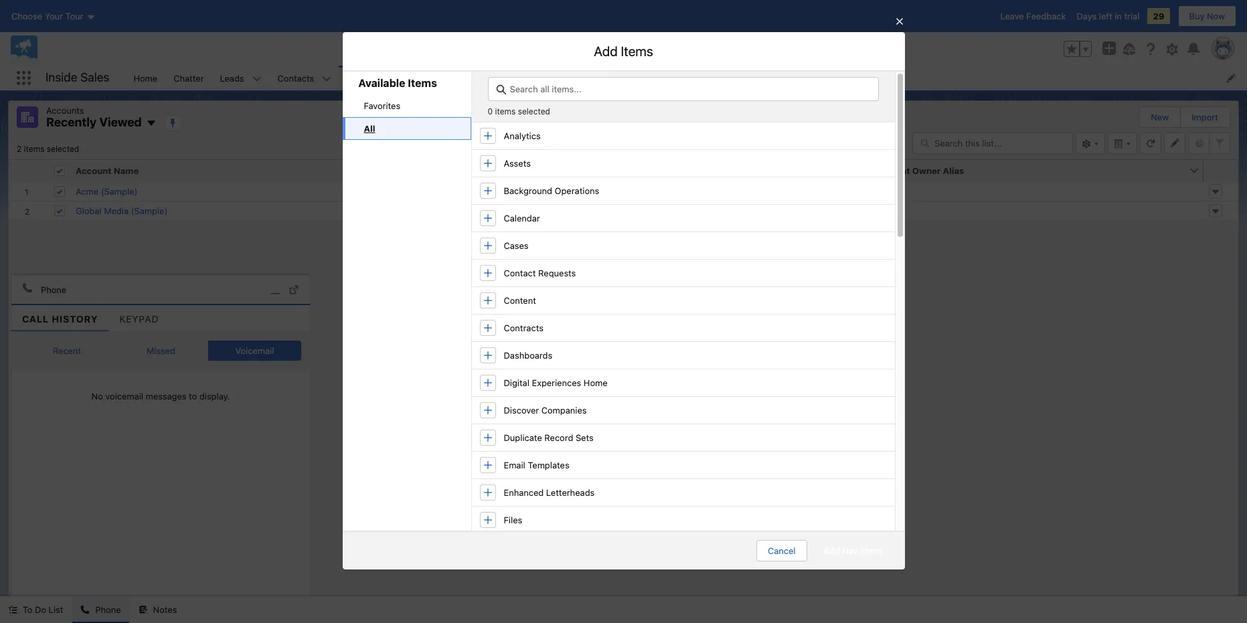 Task type: vqa. For each thing, say whether or not it's contained in the screenshot.
keypad link
yes



Task type: describe. For each thing, give the bounding box(es) containing it.
call history link
[[11, 305, 109, 331]]

1 (800) 667-6389 for acme (sample)
[[489, 186, 562, 196]]

learn
[[593, 198, 615, 209]]

selected for 0 items selected
[[518, 106, 550, 116]]

enhanced
[[504, 487, 544, 498]]

nav
[[498, 188, 513, 198]]

account owner alias element
[[869, 160, 1212, 182]]

messages
[[146, 391, 186, 401]]

* call maria tomorrow (sample)
[[598, 73, 725, 83]]

buy
[[1189, 11, 1205, 21]]

viewed
[[99, 115, 142, 129]]

import
[[1192, 112, 1218, 123]]

you've
[[761, 188, 787, 198]]

global
[[76, 205, 102, 216]]

campaigns list item
[[411, 66, 490, 90]]

to do list button
[[0, 596, 71, 623]]

discover companies
[[504, 405, 587, 416]]

discover
[[504, 405, 539, 416]]

cases
[[504, 240, 529, 251]]

display.
[[199, 391, 230, 401]]

calendar
[[504, 213, 540, 224]]

voicemail
[[235, 345, 274, 356]]

days
[[1077, 11, 1097, 21]]

contacts list item
[[270, 66, 340, 90]]

account for account name
[[76, 165, 112, 176]]

home inside 'link'
[[134, 73, 157, 83]]

0 items selected
[[488, 106, 550, 116]]

duplicate record sets
[[504, 432, 594, 443]]

owner
[[912, 165, 941, 176]]

tburt for global media (sample)
[[874, 205, 897, 216]]

duplicate
[[504, 432, 542, 443]]

3 list item from the left
[[751, 66, 849, 90]]

1 vertical spatial (sample)
[[101, 186, 138, 196]]

email templates
[[504, 460, 569, 471]]

phone for text default icon inside phone button
[[95, 604, 121, 615]]

notes
[[153, 604, 177, 615]]

account name element
[[70, 160, 482, 182]]

action image
[[1204, 160, 1238, 181]]

missed
[[147, 345, 175, 356]]

new button
[[1140, 107, 1180, 127]]

dashboards
[[504, 350, 552, 361]]

more for learn
[[618, 198, 638, 209]]

(800) for global media (sample)
[[495, 205, 518, 216]]

leads list item
[[212, 66, 270, 90]]

1 vertical spatial phone button
[[73, 596, 129, 623]]

assets
[[504, 158, 531, 169]]

personalize
[[429, 188, 476, 198]]

name
[[114, 165, 139, 176]]

nav
[[842, 546, 858, 556]]

cancel button
[[756, 540, 807, 562]]

29
[[1153, 11, 1164, 21]]

letter
[[527, 73, 551, 83]]

do
[[35, 604, 46, 615]]

item number element
[[9, 160, 49, 182]]

your
[[478, 188, 496, 198]]

* send letter
[[498, 73, 551, 83]]

reorder
[[582, 188, 614, 198]]

1 (800) 667-6389 for global media (sample)
[[489, 205, 562, 216]]

contact
[[504, 268, 536, 278]]

leads
[[220, 73, 244, 83]]

text default image for bottommost phone button
[[81, 605, 90, 615]]

home link
[[125, 66, 165, 90]]

more for add
[[840, 232, 861, 243]]

favorites
[[364, 100, 400, 111]]

files
[[504, 515, 522, 525]]

call
[[22, 313, 49, 324]]

items for 2
[[24, 144, 44, 154]]

2 vertical spatial (sample)
[[131, 205, 168, 216]]

* tim burton
[[759, 73, 810, 83]]

record
[[544, 432, 573, 443]]

trial
[[1124, 11, 1140, 21]]

left
[[1099, 11, 1112, 21]]

global media (sample)
[[76, 205, 168, 216]]

1 horizontal spatial phone button
[[474, 160, 854, 181]]

acme
[[76, 186, 98, 196]]

to
[[189, 391, 197, 401]]

text default image for tim burton
[[834, 73, 843, 83]]

acme (sample)
[[76, 186, 138, 196]]

operations
[[555, 185, 599, 196]]

campaigns link
[[411, 66, 472, 90]]

phone dialog
[[11, 275, 311, 596]]

6389 for global media (sample)
[[540, 205, 562, 216]]

now
[[1207, 11, 1225, 21]]

none search field inside recently viewed|accounts|list view "element"
[[912, 132, 1073, 154]]

in
[[1115, 11, 1122, 21]]

favorites link
[[342, 94, 471, 117]]

accounts inside accounts link
[[348, 73, 385, 83]]

list
[[49, 604, 63, 615]]

6389 for acme (sample)
[[540, 186, 562, 196]]

send
[[504, 73, 525, 83]]

chatter
[[174, 73, 204, 83]]

recently viewed
[[46, 115, 142, 129]]

leave feedback
[[1000, 11, 1066, 21]]

navigation
[[637, 152, 700, 167]]

inside sales
[[46, 70, 109, 85]]

1 list item from the left
[[490, 66, 590, 90]]

search...
[[495, 44, 531, 54]]

0 vertical spatial inside
[[46, 70, 77, 85]]

Search all items... search field
[[488, 77, 879, 101]]

items inside button
[[863, 232, 885, 243]]

all
[[364, 123, 375, 134]]

accounts image
[[17, 106, 38, 128]]

add items
[[594, 44, 653, 59]]

0
[[488, 106, 493, 116]]

list containing home
[[125, 66, 1247, 90]]

requests
[[538, 268, 576, 278]]

add for add more items
[[821, 232, 838, 243]]

667- for global media (sample)
[[520, 205, 540, 216]]

add  nav items button
[[812, 540, 894, 562]]

* for * tim burton
[[759, 73, 763, 83]]

tim
[[766, 73, 781, 83]]

* for * send letter
[[498, 73, 502, 83]]

1 vertical spatial sales
[[575, 152, 607, 167]]

keypad
[[119, 313, 159, 324]]



Task type: locate. For each thing, give the bounding box(es) containing it.
1 6389 from the top
[[540, 186, 562, 196]]

contacts
[[278, 73, 314, 83]]

0 vertical spatial home
[[134, 73, 157, 83]]

2 1 from the top
[[489, 205, 493, 216]]

1 vertical spatial tburt
[[874, 205, 897, 216]]

0 horizontal spatial account
[[76, 165, 112, 176]]

0 vertical spatial sales
[[80, 70, 109, 85]]

items inside recently viewed|accounts|list view "element"
[[24, 144, 44, 154]]

to
[[23, 604, 32, 615]]

text default image for send letter
[[575, 73, 584, 83]]

2
[[17, 144, 22, 154]]

sales up recently viewed
[[80, 70, 109, 85]]

buy now button
[[1178, 5, 1236, 27]]

2 6389 from the top
[[540, 205, 562, 216]]

phone for text default icon in the 'phone' link
[[41, 284, 66, 295]]

call
[[605, 73, 620, 83]]

call history
[[22, 313, 98, 324]]

* left call
[[598, 73, 602, 83]]

companies
[[541, 405, 587, 416]]

phone link
[[11, 276, 310, 305]]

0 horizontal spatial accounts
[[46, 105, 84, 116]]

accounts down "inside sales"
[[46, 105, 84, 116]]

0 horizontal spatial inside
[[46, 70, 77, 85]]

action element
[[1204, 160, 1238, 182]]

list box for inside
[[342, 259, 905, 392]]

0 vertical spatial add
[[594, 44, 618, 59]]

leads link
[[212, 66, 252, 90]]

email
[[504, 460, 525, 471]]

accounts up favorites
[[348, 73, 385, 83]]

leave feedback link
[[1000, 11, 1066, 21]]

tomorrow
[[647, 73, 686, 83]]

account left owner
[[874, 165, 910, 176]]

0 vertical spatial 1
[[489, 186, 493, 196]]

digital experiences home
[[504, 378, 608, 388]]

1 1 from the top
[[489, 186, 493, 196]]

list item
[[490, 66, 590, 90], [590, 66, 751, 90], [751, 66, 849, 90]]

(sample) right "tomorrow" in the top right of the page
[[689, 73, 725, 83]]

contracts
[[504, 323, 544, 333]]

recently viewed status
[[17, 144, 79, 154]]

items left you've
[[736, 188, 759, 198]]

text default image left tim
[[736, 73, 745, 83]]

phone inside recently viewed grid
[[479, 165, 506, 176]]

667- down for
[[520, 205, 540, 216]]

media
[[104, 205, 129, 216]]

home inside list box
[[584, 378, 608, 388]]

new
[[1151, 112, 1169, 123]]

2 horizontal spatial phone
[[479, 165, 506, 176]]

0 vertical spatial items
[[495, 106, 516, 116]]

this
[[544, 188, 559, 198]]

text default image for notes button
[[138, 605, 148, 615]]

1 account from the left
[[76, 165, 112, 176]]

1 down your
[[489, 205, 493, 216]]

more inside button
[[840, 232, 861, 243]]

0 vertical spatial 1 (800) 667-6389
[[489, 186, 562, 196]]

selected for 2 items selected
[[47, 144, 79, 154]]

no voicemail messages to display.
[[91, 391, 230, 401]]

2 vertical spatial add
[[824, 546, 840, 556]]

Search Recently Viewed list view. search field
[[912, 132, 1073, 154]]

2 horizontal spatial items
[[736, 188, 759, 198]]

account up the acme
[[76, 165, 112, 176]]

add  nav items
[[824, 546, 883, 556]]

account owner alias
[[874, 165, 964, 176]]

1 horizontal spatial *
[[598, 73, 602, 83]]

text default image
[[575, 73, 584, 83], [834, 73, 843, 83]]

account name
[[76, 165, 139, 176]]

maria
[[622, 73, 645, 83]]

0 vertical spatial (800)
[[495, 186, 518, 196]]

text default image inside notes button
[[138, 605, 148, 615]]

phone left notes button
[[95, 604, 121, 615]]

accounts inside recently viewed|accounts|list view "element"
[[46, 105, 84, 116]]

2 tburt from the top
[[874, 205, 897, 216]]

learn more link
[[593, 198, 638, 209]]

burton
[[783, 73, 810, 83]]

0 horizontal spatial home
[[134, 73, 157, 83]]

items,
[[616, 188, 641, 198]]

selected up the analytics
[[518, 106, 550, 116]]

1 (800) from the top
[[495, 186, 518, 196]]

0 horizontal spatial items
[[24, 144, 44, 154]]

account inside button
[[76, 165, 112, 176]]

1 vertical spatial accounts
[[46, 105, 84, 116]]

home left chatter
[[134, 73, 157, 83]]

buy now
[[1189, 11, 1225, 21]]

0 vertical spatial more
[[618, 198, 638, 209]]

phone button right list
[[73, 596, 129, 623]]

1 text default image from the left
[[575, 73, 584, 83]]

accounts list item
[[340, 66, 411, 90]]

text default image right list
[[81, 605, 90, 615]]

account owner alias button
[[869, 160, 1189, 181]]

content
[[504, 295, 536, 306]]

1 vertical spatial 6389
[[540, 205, 562, 216]]

2 1 (800) 667-6389 from the top
[[489, 205, 562, 216]]

items right 2
[[24, 144, 44, 154]]

* for * call maria tomorrow (sample)
[[598, 73, 602, 83]]

1 horizontal spatial home
[[584, 378, 608, 388]]

1 for acme (sample)
[[489, 186, 493, 196]]

cancel
[[768, 546, 796, 556]]

chatter link
[[165, 66, 212, 90]]

experiences
[[532, 378, 581, 388]]

(sample) inside list item
[[689, 73, 725, 83]]

1 vertical spatial (800)
[[495, 205, 518, 216]]

0 horizontal spatial phone
[[41, 284, 66, 295]]

0 horizontal spatial phone button
[[73, 596, 129, 623]]

digital
[[504, 378, 529, 388]]

text default image for to do list button
[[8, 605, 17, 615]]

tburt up add more items
[[874, 205, 897, 216]]

(sample) right media
[[131, 205, 168, 216]]

list containing favorites
[[342, 94, 471, 140]]

global media (sample) link
[[76, 205, 168, 216]]

add more items button
[[810, 227, 897, 248]]

text default image left notes
[[138, 605, 148, 615]]

to do list
[[23, 604, 63, 615]]

add inside button
[[821, 232, 838, 243]]

1 horizontal spatial selected
[[518, 106, 550, 116]]

1 1 (800) 667-6389 link from the top
[[479, 186, 562, 196]]

0 horizontal spatial text default image
[[575, 73, 584, 83]]

* left tim
[[759, 73, 763, 83]]

acme (sample) link
[[76, 186, 138, 196]]

2 horizontal spatial *
[[759, 73, 763, 83]]

add for add items
[[594, 44, 618, 59]]

1 vertical spatial items
[[24, 144, 44, 154]]

text default image left call
[[575, 73, 584, 83]]

accounts
[[348, 73, 385, 83], [46, 105, 84, 116]]

inside up the recently
[[46, 70, 77, 85]]

2 1 (800) 667-6389 link from the top
[[479, 205, 562, 216]]

1 vertical spatial selected
[[47, 144, 79, 154]]

text default image up call
[[22, 282, 33, 293]]

1 horizontal spatial accounts
[[348, 73, 385, 83]]

2 667- from the top
[[520, 205, 540, 216]]

phone element
[[474, 160, 877, 182]]

list view controls image
[[1076, 132, 1105, 154]]

templates
[[528, 460, 569, 471]]

phone up your
[[479, 165, 506, 176]]

0 vertical spatial list
[[125, 66, 1247, 90]]

cell inside recently viewed grid
[[49, 160, 70, 182]]

recently viewed|accounts|list view element
[[8, 100, 1239, 596]]

edit inside sales app navigation items
[[512, 152, 735, 167]]

(800) down assets
[[495, 186, 518, 196]]

2 vertical spatial phone
[[95, 604, 121, 615]]

1 horizontal spatial text default image
[[834, 73, 843, 83]]

recently viewed grid
[[9, 160, 1238, 221]]

0 vertical spatial 6389
[[540, 186, 562, 196]]

add for add  nav items
[[824, 546, 840, 556]]

bar
[[515, 188, 528, 198]]

text default image
[[736, 73, 745, 83], [22, 282, 33, 293], [8, 605, 17, 615], [81, 605, 90, 615], [138, 605, 148, 615]]

2 text default image from the left
[[834, 73, 843, 83]]

all link
[[342, 117, 471, 140]]

text default image inside to do list button
[[8, 605, 17, 615]]

(sample) up global media (sample) in the top of the page
[[101, 186, 138, 196]]

phone up call history link
[[41, 284, 66, 295]]

phone button
[[474, 160, 854, 181], [73, 596, 129, 623]]

selected inside recently viewed|accounts|list view "element"
[[47, 144, 79, 154]]

sales
[[80, 70, 109, 85], [575, 152, 607, 167]]

or
[[693, 188, 702, 198]]

leave
[[1000, 11, 1024, 21]]

2 list item from the left
[[590, 66, 751, 90]]

accounts link
[[340, 66, 394, 90]]

1 (800) 667-6389 link for acme (sample)
[[479, 186, 562, 196]]

keypad link
[[109, 305, 170, 331]]

phone button up rename
[[474, 160, 854, 181]]

text default image right burton
[[834, 73, 843, 83]]

1 horizontal spatial account
[[874, 165, 910, 176]]

list box
[[472, 123, 895, 623], [342, 259, 905, 392]]

1 667- from the top
[[520, 186, 540, 196]]

items right '0'
[[495, 106, 516, 116]]

1 horizontal spatial more
[[840, 232, 861, 243]]

1 (800) 667-6389 link down bar
[[479, 205, 562, 216]]

available items
[[358, 77, 437, 89]]

recently
[[46, 115, 97, 129]]

* left send
[[498, 73, 502, 83]]

cell
[[49, 160, 70, 182]]

(800) for acme (sample)
[[495, 186, 518, 196]]

0 horizontal spatial selected
[[47, 144, 79, 154]]

2 * from the left
[[598, 73, 602, 83]]

1 horizontal spatial phone
[[95, 604, 121, 615]]

items inside button
[[860, 546, 883, 556]]

notes button
[[130, 596, 185, 623]]

home
[[134, 73, 157, 83], [584, 378, 608, 388]]

no
[[91, 391, 103, 401]]

text default image inside 'phone' link
[[22, 282, 33, 293]]

group
[[1064, 41, 1092, 57]]

0 vertical spatial (sample)
[[689, 73, 725, 83]]

voicemail
[[105, 391, 143, 401]]

recent
[[53, 345, 81, 356]]

667- for acme (sample)
[[520, 186, 540, 196]]

0 vertical spatial 667-
[[520, 186, 540, 196]]

1 for global media (sample)
[[489, 205, 493, 216]]

2 vertical spatial items
[[736, 188, 759, 198]]

0 vertical spatial phone
[[479, 165, 506, 176]]

list
[[125, 66, 1247, 90], [342, 94, 471, 140]]

account
[[76, 165, 112, 176], [874, 165, 910, 176]]

1 horizontal spatial items
[[495, 106, 516, 116]]

selected down the recently
[[47, 144, 79, 154]]

1 (800) 667-6389 link up calendar
[[479, 186, 562, 196]]

added.
[[790, 188, 818, 198]]

1 horizontal spatial inside
[[537, 152, 572, 167]]

1 vertical spatial 667-
[[520, 205, 540, 216]]

None search field
[[912, 132, 1073, 154]]

667- left 'this'
[[520, 186, 540, 196]]

account for account owner alias
[[874, 165, 910, 176]]

text default image inside phone button
[[81, 605, 90, 615]]

0 horizontal spatial *
[[498, 73, 502, 83]]

(sample)
[[689, 73, 725, 83], [101, 186, 138, 196], [131, 205, 168, 216]]

display as table image
[[1108, 132, 1137, 154]]

item number image
[[9, 160, 49, 181]]

1 1 (800) 667-6389 from the top
[[489, 186, 562, 196]]

1 vertical spatial add
[[821, 232, 838, 243]]

home right experiences
[[584, 378, 608, 388]]

list box for items
[[472, 123, 895, 623]]

0 vertical spatial 1 (800) 667-6389 link
[[479, 186, 562, 196]]

remove
[[704, 188, 734, 198]]

import button
[[1181, 107, 1229, 127]]

(800) down nav
[[495, 205, 518, 216]]

items for 0
[[495, 106, 516, 116]]

tburt for acme (sample)
[[874, 186, 897, 196]]

1 tburt from the top
[[874, 186, 897, 196]]

1 vertical spatial 1 (800) 667-6389
[[489, 205, 562, 216]]

app.
[[562, 188, 579, 198]]

text default image left to
[[8, 605, 17, 615]]

sets
[[576, 432, 594, 443]]

1 (800) 667-6389 link for global media (sample)
[[479, 205, 562, 216]]

1 vertical spatial more
[[840, 232, 861, 243]]

account inside 'button'
[[874, 165, 910, 176]]

0 vertical spatial tburt
[[874, 186, 897, 196]]

2 (800) from the top
[[495, 205, 518, 216]]

tburt
[[874, 186, 897, 196], [874, 205, 897, 216]]

campaigns
[[419, 73, 464, 83]]

6389
[[540, 186, 562, 196], [540, 205, 562, 216]]

tburt down account owner alias
[[874, 186, 897, 196]]

available
[[358, 77, 405, 89]]

1 vertical spatial 1 (800) 667-6389 link
[[479, 205, 562, 216]]

2 account from the left
[[874, 165, 910, 176]]

1 horizontal spatial sales
[[575, 152, 607, 167]]

contacts link
[[270, 66, 322, 90]]

inside up "background operations"
[[537, 152, 572, 167]]

days left in trial
[[1077, 11, 1140, 21]]

3 * from the left
[[759, 73, 763, 83]]

1 vertical spatial 1
[[489, 205, 493, 216]]

items
[[621, 44, 653, 59], [408, 77, 437, 89], [703, 152, 735, 167], [863, 232, 885, 243], [860, 546, 883, 556]]

contact requests
[[504, 268, 576, 278]]

0 vertical spatial accounts
[[348, 73, 385, 83]]

analytics
[[504, 131, 541, 141]]

phone inside dialog
[[41, 284, 66, 295]]

1 vertical spatial home
[[584, 378, 608, 388]]

1 vertical spatial phone
[[41, 284, 66, 295]]

0 vertical spatial selected
[[518, 106, 550, 116]]

personalize your nav bar for this app. reorder items, and rename or remove items you've added.
[[429, 188, 818, 198]]

list box containing analytics
[[472, 123, 895, 623]]

sales left app at top
[[575, 152, 607, 167]]

enhanced letterheads
[[504, 487, 595, 498]]

background
[[504, 185, 552, 196]]

0 vertical spatial phone button
[[474, 160, 854, 181]]

0 horizontal spatial more
[[618, 198, 638, 209]]

1 vertical spatial list
[[342, 94, 471, 140]]

0 horizontal spatial sales
[[80, 70, 109, 85]]

1 left nav
[[489, 186, 493, 196]]

selected
[[518, 106, 550, 116], [47, 144, 79, 154]]

1 * from the left
[[498, 73, 502, 83]]

1 vertical spatial inside
[[537, 152, 572, 167]]

add inside button
[[824, 546, 840, 556]]

search... button
[[469, 38, 737, 60]]

inside
[[46, 70, 77, 85], [537, 152, 572, 167]]



